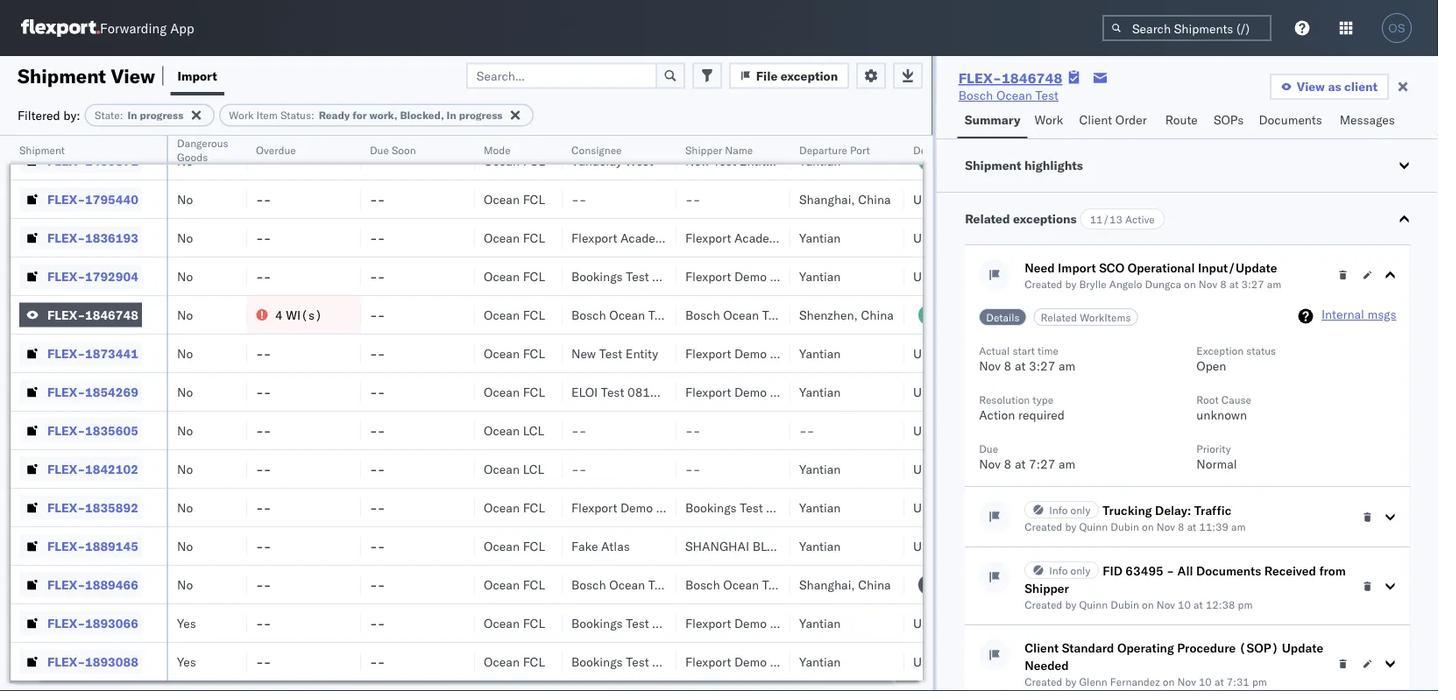 Task type: vqa. For each thing, say whether or not it's contained in the screenshot.
FLEX-1873441 button at the left flex-
yes



Task type: locate. For each thing, give the bounding box(es) containing it.
documents up 12:38
[[1196, 564, 1261, 579]]

2 departure from the left
[[913, 143, 961, 156]]

1 quinn from the top
[[1079, 520, 1108, 533]]

am down the related workitems button
[[1058, 359, 1075, 374]]

1 vertical spatial info only
[[1049, 564, 1090, 577]]

1 vertical spatial due
[[979, 442, 998, 455]]

lcl for yantian
[[523, 462, 545, 477]]

sco
[[1099, 260, 1124, 276]]

6 resize handle column header from the left
[[656, 136, 677, 692]]

nov inside actual start time nov 8 at 3:27 am
[[979, 359, 1001, 374]]

2 ocean lcl from the top
[[484, 462, 545, 477]]

1 horizontal spatial 10
[[1199, 675, 1212, 689]]

2 shanghai, from the top
[[799, 577, 855, 593]]

flex- inside "button"
[[47, 577, 85, 593]]

info only left fid
[[1049, 564, 1090, 577]]

dubin down trucking
[[1110, 520, 1139, 533]]

1 dubin from the top
[[1110, 520, 1139, 533]]

due inside due nov 8 at 7:27 am
[[979, 442, 998, 455]]

bookings test consignee for flex-1893088
[[572, 654, 711, 670]]

ocean fcl for flex-1846748
[[484, 307, 545, 323]]

demo for 1854269
[[735, 384, 767, 400]]

3 by from the top
[[1065, 598, 1076, 611]]

forwarding
[[100, 20, 167, 36]]

yes right 1893066
[[177, 616, 196, 631]]

new test entity 2
[[685, 153, 783, 168]]

shipment inside "button"
[[19, 143, 65, 156]]

10 left the 7:31
[[1199, 675, 1212, 689]]

angelo
[[1109, 277, 1142, 291]]

0 horizontal spatial new
[[572, 346, 596, 361]]

dubin for trucking
[[1110, 520, 1139, 533]]

ocean lcl for --
[[484, 423, 545, 438]]

shenzhen, china
[[799, 307, 894, 323]]

0 vertical spatial new
[[685, 153, 710, 168]]

am right 7:27 on the bottom
[[1058, 457, 1075, 472]]

internal
[[1321, 307, 1364, 322]]

5 ocean fcl from the top
[[484, 307, 545, 323]]

entity
[[740, 153, 772, 168], [626, 346, 658, 361]]

10 ocean fcl from the top
[[484, 577, 545, 593]]

related left the exceptions
[[965, 211, 1010, 227]]

flex- inside "button"
[[47, 269, 85, 284]]

on right "fernandez" at the bottom right of page
[[1163, 675, 1175, 689]]

created down 7:27 on the bottom
[[1024, 520, 1062, 533]]

0 vertical spatial ocean lcl
[[484, 423, 545, 438]]

china for flex-1889466
[[858, 577, 891, 593]]

Search Shipments (/) text field
[[1103, 15, 1272, 41]]

6 unknown from the top
[[913, 423, 966, 438]]

(us)
[[675, 230, 706, 245]]

10 no from the top
[[177, 500, 193, 515]]

1 horizontal spatial :
[[311, 109, 314, 122]]

12:38
[[1206, 598, 1235, 611]]

created by quinn dubin on nov 8 at 11:39 am
[[1024, 520, 1246, 533]]

4 created from the top
[[1024, 675, 1062, 689]]

due down action
[[979, 442, 998, 455]]

5 yantian from the top
[[799, 384, 841, 400]]

documents inside the fid 63495 - all documents received from shipper
[[1196, 564, 1261, 579]]

4
[[275, 307, 283, 323]]

quinn down trucking
[[1079, 520, 1108, 533]]

8 down input/update
[[1220, 277, 1226, 291]]

on inside client standard operating procedure (sop) update needed created by glenn fernandez on nov 10 at 7:31 pm
[[1163, 675, 1175, 689]]

demo for 1792904
[[735, 269, 767, 284]]

6 no from the top
[[177, 346, 193, 361]]

0 vertical spatial shipment
[[18, 64, 106, 88]]

7:27
[[1029, 457, 1055, 472]]

work button
[[1028, 104, 1072, 138]]

0 vertical spatial china
[[858, 192, 891, 207]]

3 no from the top
[[177, 230, 193, 245]]

7 fcl from the top
[[523, 384, 545, 400]]

entity up the 081801
[[626, 346, 658, 361]]

1854269
[[85, 384, 138, 400]]

1 vertical spatial related
[[1040, 311, 1077, 324]]

1 horizontal spatial flex-1846748
[[959, 69, 1063, 87]]

1 lcl from the top
[[523, 423, 545, 438]]

ocean lcl
[[484, 423, 545, 438], [484, 462, 545, 477]]

0 vertical spatial client
[[1079, 112, 1112, 128]]

2 academy from the left
[[735, 230, 786, 245]]

pm right the 7:31
[[1252, 675, 1267, 689]]

0 horizontal spatial in
[[127, 109, 137, 122]]

0 horizontal spatial 1846748
[[85, 307, 138, 323]]

flex-1459871 button
[[19, 149, 142, 173]]

view up the state : in progress
[[111, 64, 155, 88]]

file exception button
[[729, 63, 850, 89], [729, 63, 850, 89]]

flexport for 1792904
[[685, 269, 731, 284]]

dubin for fid
[[1110, 598, 1139, 611]]

flex- down flex-1792904 "button"
[[47, 307, 85, 323]]

on down 63495
[[1142, 598, 1154, 611]]

6 fcl from the top
[[523, 346, 545, 361]]

flex- down flex-1835892 button
[[47, 539, 85, 554]]

3:27 inside actual start time nov 8 at 3:27 am
[[1029, 359, 1055, 374]]

created up needed
[[1024, 598, 1062, 611]]

2 yes from the top
[[177, 654, 196, 670]]

flex- down flex-1889145 button
[[47, 577, 85, 593]]

yantian for flex-1459871
[[799, 153, 841, 168]]

flex- inside button
[[47, 423, 85, 438]]

1 horizontal spatial 1846748
[[1002, 69, 1063, 87]]

7 no from the top
[[177, 384, 193, 400]]

ocean for 1889466
[[484, 577, 520, 593]]

academy for (sz)
[[735, 230, 786, 245]]

consignee inside "consignee" button
[[572, 143, 622, 156]]

1893088
[[85, 654, 138, 670]]

due left soon
[[370, 143, 389, 156]]

co. for 1854269
[[817, 384, 834, 400]]

flexport demo shipper co. for 1854269
[[685, 384, 834, 400]]

7 yantian from the top
[[799, 500, 841, 515]]

info
[[1049, 504, 1068, 517], [1049, 564, 1068, 577]]

-
[[256, 114, 264, 130], [264, 114, 271, 130], [370, 114, 378, 130], [378, 114, 385, 130], [256, 153, 264, 168], [264, 153, 271, 168], [370, 153, 378, 168], [378, 153, 385, 168], [256, 192, 264, 207], [264, 192, 271, 207], [370, 192, 378, 207], [378, 192, 385, 207], [572, 192, 579, 207], [579, 192, 587, 207], [685, 192, 693, 207], [693, 192, 701, 207], [256, 230, 264, 245], [264, 230, 271, 245], [370, 230, 378, 245], [378, 230, 385, 245], [256, 269, 264, 284], [264, 269, 271, 284], [370, 269, 378, 284], [378, 269, 385, 284], [370, 307, 378, 323], [378, 307, 385, 323], [256, 346, 264, 361], [264, 346, 271, 361], [370, 346, 378, 361], [378, 346, 385, 361], [256, 384, 264, 400], [264, 384, 271, 400], [370, 384, 378, 400], [378, 384, 385, 400], [256, 423, 264, 438], [264, 423, 271, 438], [370, 423, 378, 438], [378, 423, 385, 438], [572, 423, 579, 438], [579, 423, 587, 438], [685, 423, 693, 438], [693, 423, 701, 438], [799, 423, 807, 438], [807, 423, 815, 438], [256, 462, 264, 477], [264, 462, 271, 477], [370, 462, 378, 477], [378, 462, 385, 477], [572, 462, 579, 477], [579, 462, 587, 477], [685, 462, 693, 477], [693, 462, 701, 477], [256, 500, 264, 515], [264, 500, 271, 515], [370, 500, 378, 515], [378, 500, 385, 515], [256, 539, 264, 554], [264, 539, 271, 554], [370, 539, 378, 554], [378, 539, 385, 554], [1167, 564, 1174, 579], [256, 577, 264, 593], [264, 577, 271, 593], [370, 577, 378, 593], [378, 577, 385, 593], [256, 616, 264, 631], [264, 616, 271, 631], [370, 616, 378, 631], [378, 616, 385, 631], [256, 654, 264, 670], [264, 654, 271, 670], [370, 654, 378, 670], [378, 654, 385, 670]]

all
[[1177, 564, 1193, 579]]

1 vertical spatial lcl
[[523, 462, 545, 477]]

flex- for flex-1792904 "button"
[[47, 269, 85, 284]]

bookings test consignee for flex-1893066
[[572, 616, 711, 631]]

flex- for flex-1893088 button
[[47, 654, 85, 670]]

flex- for flex-1889145 button
[[47, 539, 85, 554]]

china down ltd
[[858, 577, 891, 593]]

unknown for 1836193
[[913, 230, 966, 245]]

2 resize handle column header from the left
[[226, 136, 247, 692]]

4 ocean fcl from the top
[[484, 269, 545, 284]]

0 horizontal spatial related
[[965, 211, 1010, 227]]

at left 11:39
[[1187, 520, 1196, 533]]

0 vertical spatial 10
[[1178, 598, 1191, 611]]

bosch ocean test down shanghai
[[685, 577, 786, 593]]

1 horizontal spatial related
[[1040, 311, 1077, 324]]

pm
[[1238, 598, 1253, 611], [1252, 675, 1267, 689]]

8 unknown from the top
[[913, 500, 966, 515]]

4 yantian from the top
[[799, 346, 841, 361]]

1 vertical spatial 1846748
[[85, 307, 138, 323]]

1 ocean fcl from the top
[[484, 153, 545, 168]]

unknown for 1835892
[[913, 500, 966, 515]]

0 vertical spatial info
[[1049, 504, 1068, 517]]

unknown for 1795440
[[913, 192, 966, 207]]

client inside button
[[1079, 112, 1112, 128]]

11 ocean fcl from the top
[[484, 616, 545, 631]]

flexport for 1836193
[[685, 230, 731, 245]]

new up eloi
[[572, 346, 596, 361]]

7 unknown from the top
[[913, 462, 966, 477]]

6 yantian from the top
[[799, 462, 841, 477]]

by left glenn
[[1065, 675, 1076, 689]]

forwarding app
[[100, 20, 194, 36]]

2 info from the top
[[1049, 564, 1068, 577]]

1842102
[[85, 462, 138, 477]]

0 vertical spatial dubin
[[1110, 520, 1139, 533]]

by up standard
[[1065, 598, 1076, 611]]

departure for departure port
[[799, 143, 848, 156]]

2 in from the left
[[447, 109, 456, 122]]

1 info only from the top
[[1049, 504, 1090, 517]]

needed
[[1024, 658, 1069, 674]]

demo
[[735, 269, 767, 284], [735, 346, 767, 361], [735, 384, 767, 400], [621, 500, 653, 515], [735, 616, 767, 631], [735, 654, 767, 670]]

1 horizontal spatial entity
[[740, 153, 772, 168]]

1 horizontal spatial progress
[[459, 109, 503, 122]]

flex- for flex-1889466 "button"
[[47, 577, 85, 593]]

flex- down flex-1873441 button
[[47, 384, 85, 400]]

1 progress from the left
[[140, 109, 183, 122]]

shanghai, for bosch ocean test
[[799, 577, 855, 593]]

import
[[177, 68, 217, 83], [1058, 260, 1096, 276]]

new for new test entity 2
[[685, 153, 710, 168]]

3:27 down time
[[1029, 359, 1055, 374]]

no for flex-1854269
[[177, 384, 193, 400]]

1 only from the top
[[1070, 504, 1090, 517]]

1 vertical spatial only
[[1070, 564, 1090, 577]]

flex-1836193
[[47, 230, 138, 245]]

at left 12:38
[[1194, 598, 1203, 611]]

am inside the need import sco operational input/update created by brylle angelo dungca on nov 8 at 3:27 am
[[1267, 277, 1281, 291]]

internal msgs
[[1321, 307, 1396, 322]]

8 inside actual start time nov 8 at 3:27 am
[[1004, 359, 1011, 374]]

5 no from the top
[[177, 307, 193, 323]]

1835605
[[85, 423, 138, 438]]

1 vertical spatial shanghai,
[[799, 577, 855, 593]]

quinn down fid
[[1079, 598, 1108, 611]]

fcl for flex-1893088
[[523, 654, 545, 670]]

2 unknown from the top
[[913, 230, 966, 245]]

bosch down (us)
[[685, 307, 720, 323]]

ocean lcl for yantian
[[484, 462, 545, 477]]

1 created from the top
[[1024, 277, 1062, 291]]

by inside the need import sco operational input/update created by brylle angelo dungca on nov 8 at 3:27 am
[[1065, 277, 1076, 291]]

work up highlights
[[1035, 112, 1064, 128]]

academy left (us)
[[621, 230, 672, 245]]

4 no from the top
[[177, 269, 193, 284]]

1 horizontal spatial view
[[1297, 79, 1325, 94]]

1846748 up work 'button'
[[1002, 69, 1063, 87]]

shipment highlights
[[965, 158, 1083, 173]]

ocean fcl for flex-1835892
[[484, 500, 545, 515]]

exceptions
[[1013, 211, 1077, 227]]

shipment down filtered
[[19, 143, 65, 156]]

client up needed
[[1024, 641, 1059, 656]]

info down 7:27 on the bottom
[[1049, 504, 1068, 517]]

bookings test consignee for flex-1792904
[[572, 269, 711, 284]]

0 vertical spatial yes
[[177, 616, 196, 631]]

8 left 7:27 on the bottom
[[1004, 457, 1011, 472]]

departure for departure date
[[913, 143, 961, 156]]

from
[[1319, 564, 1346, 579]]

created down need
[[1024, 277, 1062, 291]]

nov down trucking delay: traffic
[[1156, 520, 1175, 533]]

5 unknown from the top
[[913, 384, 966, 400]]

10 unknown from the top
[[913, 616, 966, 631]]

8 down the actual
[[1004, 359, 1011, 374]]

client inside client standard operating procedure (sop) update needed created by glenn fernandez on nov 10 at 7:31 pm
[[1024, 641, 1059, 656]]

import down "app"
[[177, 68, 217, 83]]

1 : from the left
[[120, 109, 123, 122]]

0 horizontal spatial due
[[370, 143, 389, 156]]

1 by from the top
[[1065, 277, 1076, 291]]

no for flex-1792904
[[177, 269, 193, 284]]

progress up dangerous
[[140, 109, 183, 122]]

0 vertical spatial import
[[177, 68, 217, 83]]

2 yantian from the top
[[799, 230, 841, 245]]

1 horizontal spatial departure
[[913, 143, 961, 156]]

shanghai, china for --
[[799, 192, 891, 207]]

0 vertical spatial related
[[965, 211, 1010, 227]]

0 horizontal spatial 3:27
[[1029, 359, 1055, 374]]

1 vertical spatial import
[[1058, 260, 1096, 276]]

info left fid
[[1049, 564, 1068, 577]]

7 ocean fcl from the top
[[484, 384, 545, 400]]

0 vertical spatial 1846748
[[1002, 69, 1063, 87]]

1 in from the left
[[127, 109, 137, 122]]

nov down the actual
[[979, 359, 1001, 374]]

1 horizontal spatial in
[[447, 109, 456, 122]]

10 fcl from the top
[[523, 577, 545, 593]]

flex- down flex-1836193 button
[[47, 269, 85, 284]]

1 vertical spatial china
[[861, 307, 894, 323]]

1 horizontal spatial client
[[1079, 112, 1112, 128]]

shipment button
[[11, 139, 149, 157]]

0 vertical spatial only
[[1070, 504, 1090, 517]]

12 fcl from the top
[[523, 654, 545, 670]]

9 no from the top
[[177, 462, 193, 477]]

on down trucking delay: traffic
[[1142, 520, 1154, 533]]

2 info only from the top
[[1049, 564, 1090, 577]]

0 vertical spatial lcl
[[523, 423, 545, 438]]

view as client
[[1297, 79, 1378, 94]]

fcl for flex-1835892
[[523, 500, 545, 515]]

1 vertical spatial documents
[[1196, 564, 1261, 579]]

0 horizontal spatial entity
[[626, 346, 658, 361]]

1 vertical spatial new
[[572, 346, 596, 361]]

flex-1846748 up flex-1873441
[[47, 307, 138, 323]]

1 ocean lcl from the top
[[484, 423, 545, 438]]

shipper
[[685, 143, 722, 156], [770, 269, 813, 284], [770, 346, 813, 361], [770, 384, 813, 400], [656, 500, 699, 515], [1024, 581, 1069, 596], [770, 616, 813, 631], [770, 654, 813, 670]]

1 horizontal spatial academy
[[735, 230, 786, 245]]

unknown for 1893088
[[913, 654, 966, 670]]

flex- down flex-1795440 button
[[47, 230, 85, 245]]

at inside due nov 8 at 7:27 am
[[1015, 457, 1025, 472]]

on inside the need import sco operational input/update created by brylle angelo dungca on nov 8 at 3:27 am
[[1184, 277, 1196, 291]]

0 horizontal spatial departure
[[799, 143, 848, 156]]

3 unknown from the top
[[913, 269, 966, 284]]

11 fcl from the top
[[523, 616, 545, 631]]

related for related workitems
[[1040, 311, 1077, 324]]

entity left 2
[[740, 153, 772, 168]]

2 dubin from the top
[[1110, 598, 1139, 611]]

work inside 'button'
[[1035, 112, 1064, 128]]

1 vertical spatial dubin
[[1110, 598, 1139, 611]]

0 vertical spatial shanghai, china
[[799, 192, 891, 207]]

1 yes from the top
[[177, 616, 196, 631]]

1846748 up 1873441
[[85, 307, 138, 323]]

only for trucking
[[1070, 504, 1090, 517]]

5 fcl from the top
[[523, 307, 545, 323]]

flexport
[[572, 230, 617, 245], [685, 230, 731, 245], [685, 269, 731, 284], [685, 346, 731, 361], [685, 384, 731, 400], [572, 500, 617, 515], [685, 616, 731, 631], [685, 654, 731, 670]]

demo for 1893066
[[735, 616, 767, 631]]

dubin down fid
[[1110, 598, 1139, 611]]

flex- for flex-1873441 button
[[47, 346, 85, 361]]

soon
[[392, 143, 416, 156]]

unknown for 1873441
[[913, 346, 966, 361]]

flex- for flex-1893066 button
[[47, 616, 85, 631]]

info only down 7:27 on the bottom
[[1049, 504, 1090, 517]]

: left ready
[[311, 109, 314, 122]]

1 vertical spatial flex-1846748
[[47, 307, 138, 323]]

at down start
[[1015, 359, 1025, 374]]

10 yantian from the top
[[799, 654, 841, 670]]

0 horizontal spatial progress
[[140, 109, 183, 122]]

6 ocean fcl from the top
[[484, 346, 545, 361]]

1 info from the top
[[1049, 504, 1068, 517]]

1 no from the top
[[177, 153, 193, 168]]

fernandez
[[1110, 675, 1160, 689]]

8 inside the need import sco operational input/update created by brylle angelo dungca on nov 8 at 3:27 am
[[1220, 277, 1226, 291]]

: up 1459871
[[120, 109, 123, 122]]

by down due nov 8 at 7:27 am
[[1065, 520, 1076, 533]]

1 vertical spatial shanghai, china
[[799, 577, 891, 593]]

action
[[979, 408, 1015, 423]]

fid
[[1102, 564, 1122, 579]]

related up time
[[1040, 311, 1077, 324]]

8 no from the top
[[177, 423, 193, 438]]

0 horizontal spatial flex-1846748
[[47, 307, 138, 323]]

on right dungca at the right top
[[1184, 277, 1196, 291]]

1 horizontal spatial 3:27
[[1241, 277, 1264, 291]]

created by quinn dubin on nov 10 at 12:38 pm
[[1024, 598, 1253, 611]]

0 vertical spatial 3:27
[[1241, 277, 1264, 291]]

1 fcl from the top
[[523, 153, 545, 168]]

flex- inside button
[[47, 153, 85, 168]]

unknown for 1792904
[[913, 269, 966, 284]]

nov down input/update
[[1199, 277, 1217, 291]]

in right blocked,
[[447, 109, 456, 122]]

0 vertical spatial entity
[[740, 153, 772, 168]]

3 ocean fcl from the top
[[484, 230, 545, 245]]

view as client button
[[1270, 74, 1389, 100]]

flex-1836193 button
[[19, 226, 142, 250]]

3 yantian from the top
[[799, 269, 841, 284]]

2 created from the top
[[1024, 520, 1062, 533]]

5 resize handle column header from the left
[[542, 136, 563, 692]]

in right state
[[127, 109, 137, 122]]

3 fcl from the top
[[523, 230, 545, 245]]

yantian for flex-1854269
[[799, 384, 841, 400]]

resize handle column header
[[146, 136, 167, 692], [226, 136, 247, 692], [340, 136, 361, 692], [454, 136, 475, 692], [542, 136, 563, 692], [656, 136, 677, 692], [770, 136, 791, 692], [884, 136, 905, 692]]

consignee for flex-1893088
[[652, 654, 711, 670]]

flex- down flex-1846748 button
[[47, 346, 85, 361]]

flexport demo shipper co. for 1893066
[[685, 616, 834, 631]]

0 vertical spatial shanghai,
[[799, 192, 855, 207]]

1 horizontal spatial new
[[685, 153, 710, 168]]

pm right 12:38
[[1238, 598, 1253, 611]]

1 vertical spatial 10
[[1199, 675, 1212, 689]]

flex- for flex-1836193 button
[[47, 230, 85, 245]]

1 vertical spatial entity
[[626, 346, 658, 361]]

file
[[756, 68, 778, 83]]

flex-1893088
[[47, 654, 138, 670]]

10 down the fid 63495 - all documents received from shipper
[[1178, 598, 1191, 611]]

eloi
[[572, 384, 598, 400]]

root cause unknown
[[1196, 393, 1251, 423]]

1 vertical spatial client
[[1024, 641, 1059, 656]]

1873441
[[85, 346, 138, 361]]

departure
[[799, 143, 848, 156], [913, 143, 961, 156]]

consignee button
[[563, 139, 659, 157]]

ocean fcl for flex-1792904
[[484, 269, 545, 284]]

academy for (us)
[[621, 230, 672, 245]]

8 fcl from the top
[[523, 500, 545, 515]]

:
[[120, 109, 123, 122], [311, 109, 314, 122]]

at down input/update
[[1229, 277, 1239, 291]]

resize handle column header for departure port
[[884, 136, 905, 692]]

date
[[964, 143, 987, 156]]

trucking delay: traffic
[[1102, 503, 1231, 518]]

0 vertical spatial info only
[[1049, 504, 1090, 517]]

11 unknown from the top
[[913, 654, 966, 670]]

ocean for 1835605
[[484, 423, 520, 438]]

ocean for 1889145
[[484, 539, 520, 554]]

documents inside button
[[1259, 112, 1322, 128]]

new left the name
[[685, 153, 710, 168]]

dangerous
[[177, 136, 228, 149]]

1 vertical spatial ocean lcl
[[484, 462, 545, 477]]

shanghai, down co.,
[[799, 577, 855, 593]]

due for soon
[[370, 143, 389, 156]]

ocean for 1836193
[[484, 230, 520, 245]]

1 yantian from the top
[[799, 153, 841, 168]]

2 only from the top
[[1070, 564, 1090, 577]]

yantian for flex-1842102
[[799, 462, 841, 477]]

9 fcl from the top
[[523, 539, 545, 554]]

flex- for flex-1835892 button
[[47, 500, 85, 515]]

by left brylle
[[1065, 277, 1076, 291]]

2 no from the top
[[177, 192, 193, 207]]

shipment for shipment view
[[18, 64, 106, 88]]

forwarding app link
[[21, 19, 194, 37]]

sops
[[1214, 112, 1244, 128]]

2 quinn from the top
[[1079, 598, 1108, 611]]

resize handle column header for shipper name
[[770, 136, 791, 692]]

8 ocean fcl from the top
[[484, 500, 545, 515]]

china down the port
[[858, 192, 891, 207]]

flex-1792904
[[47, 269, 138, 284]]

9 ocean fcl from the top
[[484, 539, 545, 554]]

am
[[1267, 277, 1281, 291], [1058, 359, 1075, 374], [1058, 457, 1075, 472], [1231, 520, 1246, 533]]

3:27 down input/update
[[1241, 277, 1264, 291]]

active
[[1125, 213, 1155, 226]]

departure date button
[[905, 139, 1089, 157]]

0 horizontal spatial import
[[177, 68, 217, 83]]

china right the shenzhen,
[[861, 307, 894, 323]]

created down needed
[[1024, 675, 1062, 689]]

1 shanghai, from the top
[[799, 192, 855, 207]]

1 vertical spatial yes
[[177, 654, 196, 670]]

flexport. image
[[21, 19, 100, 37]]

shipment up by:
[[18, 64, 106, 88]]

1846748 inside flex-1846748 button
[[85, 307, 138, 323]]

only left trucking
[[1070, 504, 1090, 517]]

departure left the port
[[799, 143, 848, 156]]

2 ocean fcl from the top
[[484, 192, 545, 207]]

bosch ocean test link
[[959, 87, 1059, 104]]

flex- down flex-1889466 "button"
[[47, 616, 85, 631]]

nov down procedure
[[1177, 675, 1196, 689]]

0 horizontal spatial :
[[120, 109, 123, 122]]

ocean for 1893066
[[484, 616, 520, 631]]

no for flex-1873441
[[177, 346, 193, 361]]

yantian for flex-1873441
[[799, 346, 841, 361]]

1 vertical spatial 3:27
[[1029, 359, 1055, 374]]

1 resize handle column header from the left
[[146, 136, 167, 692]]

1 unknown from the top
[[913, 192, 966, 207]]

flex- for flex-1846748 button
[[47, 307, 85, 323]]

departure port button
[[791, 139, 887, 157]]

9 yantian from the top
[[799, 616, 841, 631]]

12 ocean fcl from the top
[[484, 654, 545, 670]]

8 yantian from the top
[[799, 539, 841, 554]]

flex- down flex-1459871 button
[[47, 192, 85, 207]]

lcl
[[523, 423, 545, 438], [523, 462, 545, 477]]

081801
[[628, 384, 673, 400]]

yes right 1893088
[[177, 654, 196, 670]]

at left the 7:31
[[1214, 675, 1224, 689]]

1 departure from the left
[[799, 143, 848, 156]]

11 no from the top
[[177, 539, 193, 554]]

flex- for flex-1459871 button
[[47, 153, 85, 168]]

4 fcl from the top
[[523, 269, 545, 284]]

shanghai, china
[[799, 192, 891, 207], [799, 577, 891, 593]]

flex-1873441 button
[[19, 341, 142, 366]]

3 created from the top
[[1024, 598, 1062, 611]]

shanghai bluetech co., ltd
[[685, 539, 868, 554]]

at left 7:27 on the bottom
[[1015, 457, 1025, 472]]

1 vertical spatial quinn
[[1079, 598, 1108, 611]]

0 vertical spatial documents
[[1259, 112, 1322, 128]]

academy right inc.
[[735, 230, 786, 245]]

4 unknown from the top
[[913, 346, 966, 361]]

documents down view as client "button" in the right top of the page
[[1259, 112, 1322, 128]]

flexport for 1854269
[[685, 384, 731, 400]]

1 vertical spatial info
[[1049, 564, 1068, 577]]

0 horizontal spatial academy
[[621, 230, 672, 245]]

shipment inside button
[[965, 158, 1021, 173]]

1 horizontal spatial due
[[979, 442, 998, 455]]

1 academy from the left
[[621, 230, 672, 245]]

ocean fcl for flex-1873441
[[484, 346, 545, 361]]

related inside button
[[1040, 311, 1077, 324]]

co.
[[817, 269, 834, 284], [817, 346, 834, 361], [817, 384, 834, 400], [703, 500, 720, 515], [817, 616, 834, 631], [817, 654, 834, 670]]

2 fcl from the top
[[523, 192, 545, 207]]

1 vertical spatial shipment
[[19, 143, 65, 156]]

4 by from the top
[[1065, 675, 1076, 689]]

7:31
[[1227, 675, 1249, 689]]

flex-1835892 button
[[19, 496, 142, 520]]

quinn
[[1079, 520, 1108, 533], [1079, 598, 1108, 611]]

view inside "button"
[[1297, 79, 1325, 94]]

1 horizontal spatial work
[[1035, 112, 1064, 128]]

flex-1846748 up summary
[[959, 69, 1063, 87]]

documents
[[1259, 112, 1322, 128], [1196, 564, 1261, 579]]

am inside due nov 8 at 7:27 am
[[1058, 457, 1075, 472]]

nov down action
[[979, 457, 1001, 472]]

0 horizontal spatial work
[[229, 109, 254, 122]]

work left item
[[229, 109, 254, 122]]

flex- down flex-1854269 button
[[47, 423, 85, 438]]

2 shanghai, china from the top
[[799, 577, 891, 593]]

0 vertical spatial due
[[370, 143, 389, 156]]

flex-1889145
[[47, 539, 138, 554]]

ocean for 1795440
[[484, 192, 520, 207]]

2 vertical spatial shipment
[[965, 158, 1021, 173]]

2 vertical spatial china
[[858, 577, 891, 593]]

2 progress from the left
[[459, 109, 503, 122]]

2 lcl from the top
[[523, 462, 545, 477]]

flex- down flex-1835605 button
[[47, 462, 85, 477]]

only
[[1070, 504, 1090, 517], [1070, 564, 1090, 577]]

8 resize handle column header from the left
[[884, 136, 905, 692]]

operational
[[1127, 260, 1195, 276]]

am inside actual start time nov 8 at 3:27 am
[[1058, 359, 1075, 374]]

1 horizontal spatial import
[[1058, 260, 1096, 276]]

received
[[1264, 564, 1316, 579]]

new for new test entity
[[572, 346, 596, 361]]

client left order
[[1079, 112, 1112, 128]]

academy
[[621, 230, 672, 245], [735, 230, 786, 245]]

0 vertical spatial quinn
[[1079, 520, 1108, 533]]

12 no from the top
[[177, 577, 193, 593]]

1 vertical spatial pm
[[1252, 675, 1267, 689]]

0 horizontal spatial client
[[1024, 641, 1059, 656]]



Task type: describe. For each thing, give the bounding box(es) containing it.
at inside the need import sco operational input/update created by brylle angelo dungca on nov 8 at 3:27 am
[[1229, 277, 1239, 291]]

import inside button
[[177, 68, 217, 83]]

2 by from the top
[[1065, 520, 1076, 533]]

yes for flex-1893088
[[177, 654, 196, 670]]

shanghai
[[685, 539, 750, 554]]

ocean fcl for flex-1795440
[[484, 192, 545, 207]]

flex-1846748 inside button
[[47, 307, 138, 323]]

filtered by:
[[18, 107, 80, 123]]

demo for 1873441
[[735, 346, 767, 361]]

10 inside client standard operating procedure (sop) update needed created by glenn fernandez on nov 10 at 7:31 pm
[[1199, 675, 1212, 689]]

created inside the need import sco operational input/update created by brylle angelo dungca on nov 8 at 3:27 am
[[1024, 277, 1062, 291]]

info only for fid
[[1049, 564, 1090, 577]]

ocean fcl for flex-1893088
[[484, 654, 545, 670]]

overdue
[[256, 143, 296, 156]]

nov down the fid 63495 - all documents received from shipper
[[1156, 598, 1175, 611]]

china for flex-1795440
[[858, 192, 891, 207]]

required
[[1018, 408, 1065, 423]]

flex- for flex-1842102 button
[[47, 462, 85, 477]]

bosch up new test entity
[[572, 307, 606, 323]]

resize handle column header for consignee
[[656, 136, 677, 692]]

bookings for flex-1792904
[[572, 269, 623, 284]]

shipment view
[[18, 64, 155, 88]]

root
[[1196, 393, 1219, 406]]

flex-1835892
[[47, 500, 138, 515]]

1459871
[[85, 153, 138, 168]]

Search... text field
[[466, 63, 657, 89]]

3 resize handle column header from the left
[[340, 136, 361, 692]]

- inside the fid 63495 - all documents received from shipper
[[1167, 564, 1174, 579]]

0 vertical spatial flex-1846748
[[959, 69, 1063, 87]]

bosch ocean test up new test entity
[[572, 307, 672, 323]]

yantian for flex-1889145
[[799, 539, 841, 554]]

1795440
[[85, 192, 138, 207]]

4 wi(s)
[[275, 307, 322, 323]]

no for flex-1889145
[[177, 539, 193, 554]]

ocean fcl for flex-1459871
[[484, 153, 545, 168]]

unknown for 1893066
[[913, 616, 966, 631]]

at inside actual start time nov 8 at 3:27 am
[[1015, 359, 1025, 374]]

0 horizontal spatial view
[[111, 64, 155, 88]]

(sop)
[[1239, 641, 1279, 656]]

input/update
[[1198, 260, 1277, 276]]

ocean for 1792904
[[484, 269, 520, 284]]

fcl for flex-1846748
[[523, 307, 545, 323]]

1792904
[[85, 269, 138, 284]]

summary
[[965, 112, 1021, 128]]

client order
[[1079, 112, 1147, 128]]

by inside client standard operating procedure (sop) update needed created by glenn fernandez on nov 10 at 7:31 pm
[[1065, 675, 1076, 689]]

work item status : ready for work, blocked, in progress
[[229, 109, 503, 122]]

cause
[[1221, 393, 1251, 406]]

exception
[[781, 68, 838, 83]]

state
[[95, 109, 120, 122]]

11/13
[[1090, 213, 1122, 226]]

co. for 1873441
[[817, 346, 834, 361]]

flex-1846748 button
[[19, 303, 142, 327]]

at inside client standard operating procedure (sop) update needed created by glenn fernandez on nov 10 at 7:31 pm
[[1214, 675, 1224, 689]]

ocean for 1835892
[[484, 500, 520, 515]]

mode
[[484, 143, 511, 156]]

related workitems
[[1040, 311, 1131, 324]]

due soon
[[370, 143, 416, 156]]

ocean for 1842102
[[484, 462, 520, 477]]

related for related exceptions
[[965, 211, 1010, 227]]

file exception
[[756, 68, 838, 83]]

fcl for flex-1889466
[[523, 577, 545, 593]]

fcl for flex-1792904
[[523, 269, 545, 284]]

0 horizontal spatial 10
[[1178, 598, 1191, 611]]

import inside the need import sco operational input/update created by brylle angelo dungca on nov 8 at 3:27 am
[[1058, 260, 1096, 276]]

flex-1889466 button
[[19, 573, 142, 597]]

client for client order
[[1079, 112, 1112, 128]]

8 inside due nov 8 at 7:27 am
[[1004, 457, 1011, 472]]

details
[[986, 311, 1019, 324]]

bosch ocean test down inc.
[[685, 307, 786, 323]]

co. for 1893088
[[817, 654, 834, 670]]

bluetech
[[753, 539, 816, 554]]

bosch ocean test down the atlas
[[572, 577, 672, 593]]

shipment for shipment highlights
[[965, 158, 1021, 173]]

shipper name button
[[677, 139, 773, 157]]

bookings for flex-1893066
[[572, 616, 623, 631]]

import button
[[170, 56, 224, 96]]

ocean fcl for flex-1836193
[[484, 230, 545, 245]]

messages
[[1340, 112, 1395, 128]]

trucking
[[1102, 503, 1152, 518]]

nov inside client standard operating procedure (sop) update needed created by glenn fernandez on nov 10 at 7:31 pm
[[1177, 675, 1196, 689]]

priority normal
[[1196, 442, 1237, 472]]

no for flex-1889466
[[177, 577, 193, 593]]

app
[[170, 20, 194, 36]]

flex-1893066
[[47, 616, 138, 631]]

name
[[725, 143, 753, 156]]

client standard operating procedure (sop) update needed created by glenn fernandez on nov 10 at 7:31 pm
[[1024, 641, 1323, 689]]

goods
[[177, 150, 208, 163]]

ltd.
[[822, 230, 843, 245]]

am right 11:39
[[1231, 520, 1246, 533]]

fake
[[572, 539, 598, 554]]

due for nov
[[979, 442, 998, 455]]

bosch down "fake"
[[572, 577, 606, 593]]

ocean fcl for flex-1889145
[[484, 539, 545, 554]]

no for flex-1846748
[[177, 307, 193, 323]]

documents button
[[1252, 104, 1333, 138]]

flex- for flex-1795440 button
[[47, 192, 85, 207]]

2 : from the left
[[311, 109, 314, 122]]

client
[[1345, 79, 1378, 94]]

flex-1846748 link
[[959, 69, 1063, 87]]

(sz)
[[789, 230, 818, 245]]

fcl for flex-1873441
[[523, 346, 545, 361]]

start
[[1012, 344, 1035, 357]]

resolution
[[979, 393, 1030, 406]]

flex-1854269
[[47, 384, 138, 400]]

3:27 inside the need import sco operational input/update created by brylle angelo dungca on nov 8 at 3:27 am
[[1241, 277, 1264, 291]]

flexport for 1893088
[[685, 654, 731, 670]]

info only for trucking
[[1049, 504, 1090, 517]]

yantian for flex-1836193
[[799, 230, 841, 245]]

1893066
[[85, 616, 138, 631]]

shanghai, china for bosch ocean test
[[799, 577, 891, 593]]

0 vertical spatial pm
[[1238, 598, 1253, 611]]

8 down delay:
[[1178, 520, 1184, 533]]

state : in progress
[[95, 109, 183, 122]]

ocean fcl for flex-1854269
[[484, 384, 545, 400]]

flexport academy (sz) ltd.
[[685, 230, 843, 245]]

unknown for 1889145
[[913, 539, 966, 554]]

co. for 1792904
[[817, 269, 834, 284]]

fcl for flex-1854269
[[523, 384, 545, 400]]

traffic
[[1194, 503, 1231, 518]]

bosch up summary
[[959, 88, 993, 103]]

consignee for flex-1893066
[[652, 616, 711, 631]]

info for fid 63495 - all documents received from shipper
[[1049, 564, 1068, 577]]

as
[[1328, 79, 1342, 94]]

dungca
[[1145, 277, 1181, 291]]

1889145
[[85, 539, 138, 554]]

no for flex-1842102
[[177, 462, 193, 477]]

flex- for flex-1854269 button
[[47, 384, 85, 400]]

inc.
[[710, 230, 731, 245]]

filtered
[[18, 107, 60, 123]]

lcl for --
[[523, 423, 545, 438]]

flex-1835605
[[47, 423, 138, 438]]

new test entity
[[572, 346, 658, 361]]

unknown for 1854269
[[913, 384, 966, 400]]

internal msgs button
[[1321, 307, 1396, 324]]

quinn for trucking
[[1079, 520, 1108, 533]]

status
[[1246, 344, 1276, 357]]

nov inside the need import sco operational input/update created by brylle angelo dungca on nov 8 at 3:27 am
[[1199, 277, 1217, 291]]

ocean for 1854269
[[484, 384, 520, 400]]

yantian for flex-1893066
[[799, 616, 841, 631]]

brylle
[[1079, 277, 1106, 291]]

glenn
[[1079, 675, 1107, 689]]

pm inside client standard operating procedure (sop) update needed created by glenn fernandez on nov 10 at 7:31 pm
[[1252, 675, 1267, 689]]

bosch ocean test down "flex-1846748" link
[[959, 88, 1059, 103]]

flexport academy (us) inc.
[[572, 230, 731, 245]]

procedure
[[1177, 641, 1236, 656]]

resize handle column header for mode
[[542, 136, 563, 692]]

entity for new test entity
[[626, 346, 658, 361]]

flex-1854269 button
[[19, 380, 142, 405]]

unknown for 1835605
[[913, 423, 966, 438]]

blocked,
[[400, 109, 444, 122]]

flexport demo shipper co. for 1873441
[[685, 346, 834, 361]]

yantian for flex-1835892
[[799, 500, 841, 515]]

no for flex-1459871
[[177, 153, 193, 168]]

departure port
[[799, 143, 870, 156]]

type
[[1032, 393, 1053, 406]]

related exceptions
[[965, 211, 1077, 227]]

shipper inside button
[[685, 143, 722, 156]]

bookings for flex-1893088
[[572, 654, 623, 670]]

resize handle column header for shipment
[[146, 136, 167, 692]]

flexport for 1893066
[[685, 616, 731, 631]]

bosch down shanghai
[[685, 577, 720, 593]]

exception status open
[[1196, 344, 1276, 374]]

4 resize handle column header from the left
[[454, 136, 475, 692]]

co. for 1893066
[[817, 616, 834, 631]]

west
[[625, 153, 653, 168]]

flex-1795440
[[47, 192, 138, 207]]

for
[[353, 109, 367, 122]]

client for client standard operating procedure (sop) update needed created by glenn fernandez on nov 10 at 7:31 pm
[[1024, 641, 1059, 656]]

os
[[1389, 21, 1406, 35]]

yantian for flex-1893088
[[799, 654, 841, 670]]

flex- up summary
[[959, 69, 1002, 87]]

flex-1889466
[[47, 577, 138, 593]]

shipper inside the fid 63495 - all documents received from shipper
[[1024, 581, 1069, 596]]

vandelay west
[[572, 153, 653, 168]]

no for flex-1835892
[[177, 500, 193, 515]]

os button
[[1377, 8, 1417, 48]]

workitems
[[1080, 311, 1131, 324]]

only for fid
[[1070, 564, 1090, 577]]

quinn for fid
[[1079, 598, 1108, 611]]

flexport for 1873441
[[685, 346, 731, 361]]

sops button
[[1207, 104, 1252, 138]]

yes for flex-1893066
[[177, 616, 196, 631]]

route button
[[1159, 104, 1207, 138]]

no for flex-1836193
[[177, 230, 193, 245]]

update
[[1282, 641, 1323, 656]]

nov inside due nov 8 at 7:27 am
[[979, 457, 1001, 472]]

created inside client standard operating procedure (sop) update needed created by glenn fernandez on nov 10 at 7:31 pm
[[1024, 675, 1062, 689]]

ocean for 1893088
[[484, 654, 520, 670]]

china for flex-1846748
[[861, 307, 894, 323]]



